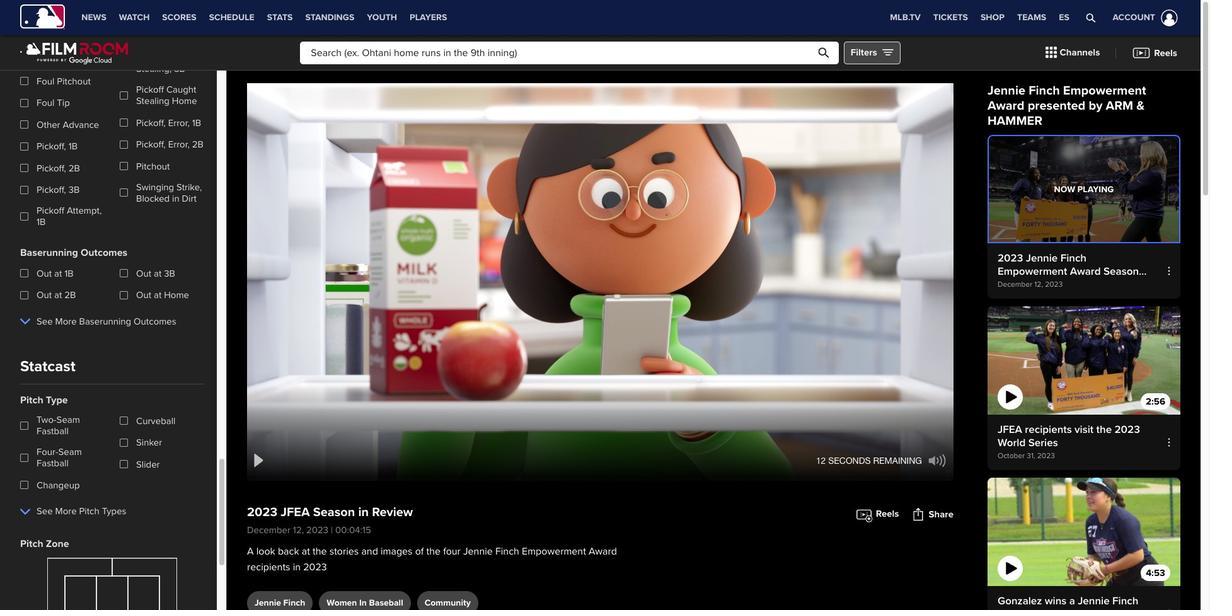 Task type: describe. For each thing, give the bounding box(es) containing it.
empowerment inside gonzalez wins a jennie finch empowerment award
[[998, 608, 1068, 610]]

pickoff, caught stealing, 3b
[[136, 52, 198, 74]]

gonzalez wins a jennie finch empowerment award
[[998, 595, 1139, 610]]

es
[[1059, 12, 1070, 23]]

youth
[[367, 12, 397, 23]]

finch inside 'link'
[[283, 598, 305, 608]]

Free text search text field
[[300, 41, 839, 64]]

swinging strike, blocked in dirt
[[136, 181, 202, 204]]

more for outcomes
[[55, 316, 77, 327]]

share button
[[912, 503, 954, 526]]

2 secondary navigation element from the left
[[453, 0, 559, 35]]

pickoff, 1b
[[37, 141, 78, 152]]

fastball for four-
[[37, 458, 69, 469]]

tip
[[57, 97, 70, 109]]

see for pitch
[[37, 506, 53, 517]]

pitch type
[[20, 394, 68, 407]]

other advance
[[37, 119, 99, 130]]

2023 jfea season in review december 12, 2023 | 00:04:15
[[247, 505, 413, 536]]

error, for 1b
[[168, 117, 190, 128]]

schedule link
[[203, 0, 261, 35]]

dirt
[[182, 193, 197, 204]]

two-
[[37, 414, 57, 426]]

jfea inside 2023 jfea season in review december 12, 2023 | 00:04:15
[[281, 505, 310, 520]]

account
[[1113, 12, 1156, 23]]

stats
[[267, 12, 293, 23]]

community link
[[417, 591, 478, 610]]

2:56
[[1146, 396, 1166, 407]]

women
[[327, 598, 357, 608]]

statcast
[[20, 358, 76, 376]]

scores
[[162, 12, 196, 23]]

jennie inside gonzalez wins a jennie finch empowerment award
[[1078, 595, 1110, 608]]

out at 3b
[[136, 268, 175, 279]]

four-seam fastball
[[37, 447, 82, 469]]

see more baserunning outcomes
[[37, 316, 176, 327]]

shop
[[981, 12, 1005, 23]]

out for out at 2b
[[37, 290, 52, 301]]

1b down the other advance
[[69, 141, 78, 152]]

jennie finch link
[[247, 591, 313, 610]]

1b for at
[[64, 268, 74, 279]]

award inside jennie finch empowerment award presented by arm & hammer
[[988, 98, 1025, 113]]

two-seam fastball
[[37, 414, 80, 437]]

december
[[247, 525, 291, 536]]

12 seconds remaining
[[816, 456, 922, 466]]

;
[[247, 84, 249, 97]]

&
[[1137, 98, 1145, 113]]

foul for foul pitchout
[[37, 75, 55, 87]]

4:53
[[1146, 567, 1166, 579]]

watch link
[[113, 0, 156, 35]]

other
[[37, 119, 60, 130]]

schedule
[[209, 12, 255, 23]]

mlb.tv link
[[884, 0, 927, 35]]

october
[[998, 452, 1025, 461]]

12,
[[293, 525, 304, 536]]

world
[[998, 436, 1026, 450]]

filters button
[[844, 41, 901, 64]]

2b for out at 2b
[[64, 290, 76, 301]]

jfea recipients visit the 2023 world series october 31, 2023
[[998, 423, 1140, 461]]

season
[[313, 505, 355, 520]]

0 horizontal spatial baserunning
[[20, 247, 78, 259]]

1b for error,
[[192, 117, 201, 128]]

a look back at the stories and images of the four jennie finch empowerment award recipients in 2023
[[247, 545, 617, 574]]

0 vertical spatial pitchout
[[57, 75, 91, 87]]

women in baseball
[[327, 598, 403, 608]]

at inside a look back at the stories and images of the four jennie finch empowerment award recipients in 2023
[[302, 545, 310, 558]]

see more pitch types button
[[20, 500, 126, 523]]

12 seconds remaining element
[[812, 456, 922, 466]]

pitch inside see more pitch types 'button'
[[79, 506, 99, 517]]

major league baseball image
[[20, 4, 65, 29]]

back
[[278, 545, 299, 558]]

mute (m) image
[[929, 454, 946, 467]]

0 vertical spatial reels button
[[1123, 39, 1187, 66]]

award inside gonzalez wins a jennie finch empowerment award
[[1070, 608, 1101, 610]]

award inside a look back at the stories and images of the four jennie finch empowerment award recipients in 2023
[[589, 545, 617, 558]]

12
[[816, 456, 826, 466]]

out at 2b
[[37, 290, 76, 301]]

2023 up december at the bottom left of page
[[247, 505, 277, 520]]

arm
[[1106, 98, 1134, 113]]

0 horizontal spatial reels
[[876, 508, 899, 520]]

teams
[[1017, 12, 1047, 23]]

play (space) image
[[254, 454, 263, 467]]

gonzalez
[[998, 595, 1042, 608]]

stealing,
[[136, 63, 172, 74]]

series
[[1029, 436, 1058, 450]]

finch inside jennie finch empowerment award presented by arm & hammer
[[1029, 83, 1060, 98]]

mlb.tv
[[890, 12, 921, 23]]

community
[[425, 598, 471, 608]]

jfea winners visit 2023 ws image
[[988, 306, 1181, 415]]

advance
[[63, 119, 99, 130]]

pickoff for stealing
[[136, 84, 164, 95]]

00:04:15
[[335, 525, 371, 536]]

pickoff attempt, 1b
[[37, 205, 102, 228]]

watch
[[119, 12, 150, 23]]

scores link
[[156, 0, 203, 35]]

tickets
[[934, 12, 968, 23]]

pickoff, for pickoff, 3b
[[37, 184, 66, 195]]

standings link
[[299, 0, 361, 35]]

foul tip
[[37, 97, 70, 109]]

shop link
[[975, 0, 1011, 35]]

tickets link
[[927, 0, 975, 35]]

swinging
[[136, 181, 174, 193]]

review
[[372, 505, 413, 520]]

four-
[[37, 447, 58, 458]]

strike,
[[177, 181, 202, 193]]

empowerment inside jennie finch empowerment award presented by arm & hammer
[[1063, 83, 1147, 98]]

2023 inside a look back at the stories and images of the four jennie finch empowerment award recipients in 2023
[[303, 561, 327, 574]]

1 vertical spatial 3b
[[69, 184, 80, 195]]

women in baseball link
[[319, 591, 411, 610]]

a
[[247, 545, 254, 558]]

zone
[[46, 538, 69, 550]]

by
[[1089, 98, 1103, 113]]

2 vertical spatial 3b
[[164, 268, 175, 279]]

see for baserunning
[[37, 316, 53, 327]]

outcomes inside see more baserunning outcomes button
[[134, 316, 176, 327]]

pickoff, error, 1b
[[136, 117, 201, 128]]

at for 2b
[[54, 290, 62, 301]]

jennie inside a look back at the stories and images of the four jennie finch empowerment award recipients in 2023
[[463, 545, 493, 558]]

presented
[[1028, 98, 1086, 113]]



Task type: locate. For each thing, give the bounding box(es) containing it.
at for home
[[154, 290, 162, 301]]

youth link
[[361, 0, 403, 35]]

recipients
[[1025, 423, 1072, 436], [247, 561, 290, 574]]

2023 down 12,
[[303, 561, 327, 574]]

0 horizontal spatial outcomes
[[81, 247, 127, 259]]

out
[[37, 268, 52, 279], [136, 268, 151, 279], [37, 290, 52, 301], [136, 290, 151, 301]]

finch
[[1029, 83, 1060, 98], [495, 545, 519, 558], [1113, 595, 1139, 608], [283, 598, 305, 608]]

the right visit
[[1097, 423, 1112, 436]]

home down out at 3b
[[164, 290, 189, 301]]

0 vertical spatial more
[[55, 316, 77, 327]]

jennie up hammer
[[988, 83, 1026, 98]]

in down the back
[[293, 561, 301, 574]]

baseball
[[369, 598, 403, 608]]

caught for home
[[166, 84, 196, 95]]

jennie inside jennie finch empowerment award presented by arm & hammer
[[988, 83, 1026, 98]]

0 vertical spatial 3b
[[174, 63, 185, 74]]

1 horizontal spatial pitchout
[[136, 161, 170, 172]]

finch up hammer
[[1029, 83, 1060, 98]]

finch left the "women"
[[283, 598, 305, 608]]

pitch
[[20, 394, 43, 407], [79, 506, 99, 517], [20, 538, 43, 550]]

1 vertical spatial pitch
[[79, 506, 99, 517]]

reels button down "12 seconds remaining"
[[855, 503, 899, 526]]

visit
[[1075, 423, 1094, 436]]

news link
[[75, 0, 113, 35]]

filters
[[851, 47, 877, 58]]

1 horizontal spatial jfea
[[998, 423, 1023, 436]]

0 vertical spatial see
[[37, 316, 53, 327]]

images
[[381, 545, 413, 558]]

in right the "women"
[[359, 598, 367, 608]]

in left the dirt
[[172, 193, 180, 204]]

stats link
[[261, 0, 299, 35]]

home inside pickoff caught stealing home
[[172, 95, 197, 107]]

out up out at home
[[136, 268, 151, 279]]

recipients inside a look back at the stories and images of the four jennie finch empowerment award recipients in 2023
[[247, 561, 290, 574]]

reels button down account dropdown button
[[1123, 39, 1187, 66]]

0 vertical spatial error,
[[168, 117, 190, 128]]

baserunning outcomes
[[20, 247, 127, 259]]

out down out at 3b
[[136, 290, 151, 301]]

pickoff, for pickoff, error, 2b
[[136, 139, 166, 150]]

outcomes down out at home
[[134, 316, 176, 327]]

seam for four-
[[58, 447, 82, 458]]

seam
[[56, 414, 80, 426], [58, 447, 82, 458]]

at for 1b
[[54, 268, 62, 279]]

caught for 3b
[[168, 52, 198, 63]]

seam for two-
[[56, 414, 80, 426]]

pitch zone
[[20, 538, 69, 550]]

reels button
[[1123, 39, 1187, 66], [855, 503, 899, 526]]

2023 down series
[[1038, 452, 1055, 461]]

more inside button
[[55, 316, 77, 327]]

standings
[[305, 12, 354, 23]]

stories
[[330, 545, 359, 558]]

jennie finch
[[255, 598, 305, 608]]

fastball inside four-seam fastball
[[37, 458, 69, 469]]

more inside 'button'
[[55, 506, 77, 517]]

pickoff, for pickoff, caught stealing, 3b
[[136, 52, 166, 63]]

gonzalez receives a jfea image
[[988, 478, 1181, 587]]

empowerment inside a look back at the stories and images of the four jennie finch empowerment award recipients in 2023
[[522, 545, 586, 558]]

at up the out at 2b
[[54, 268, 62, 279]]

outcomes down "attempt,"
[[81, 247, 127, 259]]

1 vertical spatial foul
[[37, 97, 55, 109]]

1 vertical spatial more
[[55, 506, 77, 517]]

caught inside pickoff caught stealing home
[[166, 84, 196, 95]]

finch right four
[[495, 545, 519, 558]]

stealing
[[136, 95, 170, 107]]

0 horizontal spatial reels button
[[855, 503, 899, 526]]

foul up foul tip
[[37, 75, 55, 87]]

mlb media player group
[[247, 83, 954, 481]]

in inside the swinging strike, blocked in dirt
[[172, 193, 180, 204]]

teams link
[[1011, 0, 1053, 35]]

reels down account dropdown button
[[1154, 47, 1178, 58]]

look
[[256, 545, 275, 558]]

2023 left the | at the left
[[306, 525, 329, 536]]

see more baserunning outcomes button
[[20, 310, 176, 333]]

1b down baserunning outcomes
[[64, 268, 74, 279]]

home
[[172, 95, 197, 107], [164, 290, 189, 301]]

recipients inside jfea recipients visit the 2023 world series october 31, 2023
[[1025, 423, 1072, 436]]

at down out at 3b
[[154, 290, 162, 301]]

1 vertical spatial jfea
[[281, 505, 310, 520]]

0 vertical spatial pickoff
[[136, 84, 164, 95]]

jennie
[[988, 83, 1026, 98], [463, 545, 493, 558], [1078, 595, 1110, 608], [255, 598, 281, 608]]

pickoff down pickoff, 3b on the left top of the page
[[37, 205, 64, 216]]

curveball
[[136, 415, 176, 427]]

1 foul from the top
[[37, 75, 55, 87]]

1 vertical spatial recipients
[[247, 561, 290, 574]]

0 horizontal spatial award
[[589, 545, 617, 558]]

1 more from the top
[[55, 316, 77, 327]]

1 see from the top
[[37, 316, 53, 327]]

out at 1b
[[37, 268, 74, 279]]

3b right 'stealing,' in the left of the page
[[174, 63, 185, 74]]

1b up pickoff, error, 2b in the top of the page
[[192, 117, 201, 128]]

caught down pickoff, caught stealing, 3b
[[166, 84, 196, 95]]

1 horizontal spatial outcomes
[[134, 316, 176, 327]]

jfea inside jfea recipients visit the 2023 world series october 31, 2023
[[998, 423, 1023, 436]]

seam inside four-seam fastball
[[58, 447, 82, 458]]

1 vertical spatial see
[[37, 506, 53, 517]]

2 vertical spatial empowerment
[[998, 608, 1068, 610]]

fastball up four-
[[37, 426, 69, 437]]

1 error, from the top
[[168, 117, 190, 128]]

2b down 'out at 1b'
[[64, 290, 76, 301]]

channels
[[1060, 47, 1100, 58]]

2 error, from the top
[[168, 139, 190, 150]]

pickoff, down pickoff, 2b
[[37, 184, 66, 195]]

the left "stories"
[[313, 545, 327, 558]]

pitch left 'zone' in the bottom left of the page
[[20, 538, 43, 550]]

2b for pickoff, error, 2b
[[192, 139, 204, 150]]

the right of
[[426, 545, 441, 558]]

error, down pickoff, error, 1b
[[168, 139, 190, 150]]

share
[[929, 508, 954, 520]]

1 vertical spatial error,
[[168, 139, 190, 150]]

four
[[443, 545, 461, 558]]

pickoff down 'stealing,' in the left of the page
[[136, 84, 164, 95]]

1 horizontal spatial award
[[988, 98, 1025, 113]]

1 horizontal spatial baserunning
[[79, 316, 131, 327]]

2b
[[192, 139, 204, 150], [69, 162, 80, 174], [64, 290, 76, 301]]

2b down pickoff, error, 1b
[[192, 139, 204, 150]]

in inside a look back at the stories and images of the four jennie finch empowerment award recipients in 2023
[[293, 561, 301, 574]]

1 vertical spatial 2b
[[69, 162, 80, 174]]

pitch left types
[[79, 506, 99, 517]]

1 horizontal spatial the
[[426, 545, 441, 558]]

pickoff, down pickoff, error, 1b
[[136, 139, 166, 150]]

recipients down look
[[247, 561, 290, 574]]

more down the out at 2b
[[55, 316, 77, 327]]

2 vertical spatial award
[[1070, 608, 1101, 610]]

finch inside a look back at the stories and images of the four jennie finch empowerment award recipients in 2023
[[495, 545, 519, 558]]

0 horizontal spatial recipients
[[247, 561, 290, 574]]

blocked
[[136, 193, 170, 204]]

1 secondary navigation element from the left
[[75, 0, 453, 35]]

2b up pickoff, 3b on the left top of the page
[[69, 162, 80, 174]]

pickoff, error, 2b
[[136, 139, 204, 150]]

1b down pickoff, 3b on the left top of the page
[[37, 216, 46, 228]]

out at home
[[136, 290, 189, 301]]

0 vertical spatial recipients
[[1025, 423, 1072, 436]]

31,
[[1027, 452, 1036, 461]]

jfea up october
[[998, 423, 1023, 436]]

out down 'out at 1b'
[[37, 290, 52, 301]]

1 vertical spatial seam
[[58, 447, 82, 458]]

in up 00:04:15
[[358, 505, 369, 520]]

pitch for pitch zone
[[20, 538, 43, 550]]

empowerment
[[1063, 83, 1147, 98], [522, 545, 586, 558], [998, 608, 1068, 610]]

1b for attempt,
[[37, 216, 46, 228]]

2 more from the top
[[55, 506, 77, 517]]

2 fastball from the top
[[37, 458, 69, 469]]

baserunning inside button
[[79, 316, 131, 327]]

mlb film room - powered by google cloud image
[[20, 41, 129, 65]]

1 vertical spatial award
[[589, 545, 617, 558]]

seam down type
[[56, 414, 80, 426]]

hammer
[[988, 113, 1043, 129]]

out up the out at 2b
[[37, 268, 52, 279]]

error, for 2b
[[168, 139, 190, 150]]

at
[[54, 268, 62, 279], [154, 268, 162, 279], [54, 290, 62, 301], [154, 290, 162, 301], [302, 545, 310, 558]]

at down 'out at 1b'
[[54, 290, 62, 301]]

slider
[[136, 459, 160, 470]]

1 vertical spatial outcomes
[[134, 316, 176, 327]]

secondary navigation element containing news
[[75, 0, 453, 35]]

fastball for two-
[[37, 426, 69, 437]]

pickoff, up pickoff caught stealing home
[[136, 52, 166, 63]]

0 vertical spatial caught
[[168, 52, 198, 63]]

1 vertical spatial empowerment
[[522, 545, 586, 558]]

type
[[46, 394, 68, 407]]

0 vertical spatial jfea
[[998, 423, 1023, 436]]

pickoff inside pickoff caught stealing home
[[136, 84, 164, 95]]

es link
[[1053, 0, 1076, 35]]

0 vertical spatial foul
[[37, 75, 55, 87]]

0 vertical spatial award
[[988, 98, 1025, 113]]

at for 3b
[[154, 268, 162, 279]]

error, up pickoff, error, 2b in the top of the page
[[168, 117, 190, 128]]

2023 right visit
[[1115, 423, 1140, 436]]

2 horizontal spatial award
[[1070, 608, 1101, 610]]

out for out at 3b
[[136, 268, 151, 279]]

foul pitchout
[[37, 75, 91, 87]]

jennie down look
[[255, 598, 281, 608]]

more
[[55, 316, 77, 327], [55, 506, 77, 517]]

baserunning
[[20, 247, 78, 259], [79, 316, 131, 327]]

in inside 2023 jfea season in review december 12, 2023 | 00:04:15
[[358, 505, 369, 520]]

a
[[1070, 595, 1075, 608]]

1 vertical spatial baserunning
[[79, 316, 131, 327]]

see inside see more pitch types 'button'
[[37, 506, 53, 517]]

fastball up changeup
[[37, 458, 69, 469]]

caught down 'scores' link
[[168, 52, 198, 63]]

pitchout up swinging
[[136, 161, 170, 172]]

jfea up 12,
[[281, 505, 310, 520]]

1 vertical spatial pickoff
[[37, 205, 64, 216]]

3b inside pickoff, caught stealing, 3b
[[174, 63, 185, 74]]

0 horizontal spatial pitchout
[[57, 75, 91, 87]]

2 foul from the top
[[37, 97, 55, 109]]

see down changeup
[[37, 506, 53, 517]]

seam down two-seam fastball
[[58, 447, 82, 458]]

pitch up two-
[[20, 394, 43, 407]]

pickoff, down stealing
[[136, 117, 166, 128]]

1 vertical spatial reels
[[876, 508, 899, 520]]

0 horizontal spatial the
[[313, 545, 327, 558]]

players
[[410, 12, 447, 23]]

foul left tip
[[37, 97, 55, 109]]

0 vertical spatial 2b
[[192, 139, 204, 150]]

0 vertical spatial seam
[[56, 414, 80, 426]]

pickoff, down other
[[37, 141, 66, 152]]

0 vertical spatial reels
[[1154, 47, 1178, 58]]

see down the out at 2b
[[37, 316, 53, 327]]

3b up out at home
[[164, 268, 175, 279]]

wins
[[1045, 595, 1067, 608]]

finch right a
[[1113, 595, 1139, 608]]

out for out at 1b
[[37, 268, 52, 279]]

0 vertical spatial home
[[172, 95, 197, 107]]

top navigation menu bar
[[0, 0, 1201, 35]]

1 vertical spatial fastball
[[37, 458, 69, 469]]

secondary navigation element
[[75, 0, 453, 35], [453, 0, 559, 35]]

more down changeup
[[55, 506, 77, 517]]

the inside jfea recipients visit the 2023 world series october 31, 2023
[[1097, 423, 1112, 436]]

1 vertical spatial reels button
[[855, 503, 899, 526]]

reels
[[1154, 47, 1178, 58], [876, 508, 899, 520]]

caught
[[168, 52, 198, 63], [166, 84, 196, 95]]

1b inside pickoff attempt, 1b
[[37, 216, 46, 228]]

recipients up 31,
[[1025, 423, 1072, 436]]

0 vertical spatial fastball
[[37, 426, 69, 437]]

tertiary navigation element
[[884, 0, 1076, 35]]

1 horizontal spatial reels
[[1154, 47, 1178, 58]]

of
[[415, 545, 424, 558]]

0 vertical spatial baserunning
[[20, 247, 78, 259]]

jfea
[[998, 423, 1023, 436], [281, 505, 310, 520]]

error,
[[168, 117, 190, 128], [168, 139, 190, 150]]

out for out at home
[[136, 290, 151, 301]]

attempt,
[[67, 205, 102, 216]]

pitchout up tip
[[57, 75, 91, 87]]

account button
[[1098, 0, 1181, 35]]

caught inside pickoff, caught stealing, 3b
[[168, 52, 198, 63]]

1 horizontal spatial reels button
[[1123, 39, 1187, 66]]

2 see from the top
[[37, 506, 53, 517]]

2023
[[1115, 423, 1140, 436], [1038, 452, 1055, 461], [247, 505, 277, 520], [306, 525, 329, 536], [303, 561, 327, 574]]

0 vertical spatial outcomes
[[81, 247, 127, 259]]

finch inside gonzalez wins a jennie finch empowerment award
[[1113, 595, 1139, 608]]

at up out at home
[[154, 268, 162, 279]]

3b up "attempt,"
[[69, 184, 80, 195]]

2 horizontal spatial the
[[1097, 423, 1112, 436]]

1 vertical spatial caught
[[166, 84, 196, 95]]

0 horizontal spatial pickoff
[[37, 205, 64, 216]]

pitch for pitch type
[[20, 394, 43, 407]]

more for type
[[55, 506, 77, 517]]

0 vertical spatial empowerment
[[1063, 83, 1147, 98]]

pickoff for 1b
[[37, 205, 64, 216]]

pickoff, inside pickoff, caught stealing, 3b
[[136, 52, 166, 63]]

reels left 'share' button
[[876, 508, 899, 520]]

pickoff
[[136, 84, 164, 95], [37, 205, 64, 216]]

news
[[81, 12, 106, 23]]

seam inside two-seam fastball
[[56, 414, 80, 426]]

jennie inside 'link'
[[255, 598, 281, 608]]

seconds
[[828, 456, 871, 466]]

at right the back
[[302, 545, 310, 558]]

jennie right four
[[463, 545, 493, 558]]

0 horizontal spatial jfea
[[281, 505, 310, 520]]

2 vertical spatial 2b
[[64, 290, 76, 301]]

pickoff inside pickoff attempt, 1b
[[37, 205, 64, 216]]

1 horizontal spatial recipients
[[1025, 423, 1072, 436]]

foul for foul tip
[[37, 97, 55, 109]]

home up pickoff, error, 1b
[[172, 95, 197, 107]]

pickoff, 2b
[[37, 162, 80, 174]]

award
[[988, 98, 1025, 113], [589, 545, 617, 558], [1070, 608, 1101, 610]]

pickoff, down pickoff, 1b at the left top of page
[[37, 162, 66, 174]]

jennie right a
[[1078, 595, 1110, 608]]

1 fastball from the top
[[37, 426, 69, 437]]

see
[[37, 316, 53, 327], [37, 506, 53, 517]]

pickoff, for pickoff, 2b
[[37, 162, 66, 174]]

pickoff, 3b
[[37, 184, 80, 195]]

remaining
[[873, 456, 922, 466]]

fastball inside two-seam fastball
[[37, 426, 69, 437]]

1 vertical spatial pitchout
[[136, 161, 170, 172]]

1 horizontal spatial pickoff
[[136, 84, 164, 95]]

see inside see more baserunning outcomes button
[[37, 316, 53, 327]]

0 vertical spatial pitch
[[20, 394, 43, 407]]

pickoff, for pickoff, error, 1b
[[136, 117, 166, 128]]

1 vertical spatial home
[[164, 290, 189, 301]]

channels button
[[1036, 39, 1110, 66]]

pickoff, for pickoff, 1b
[[37, 141, 66, 152]]

2 vertical spatial pitch
[[20, 538, 43, 550]]



Task type: vqa. For each thing, say whether or not it's contained in the screenshot.
right Pitchout
yes



